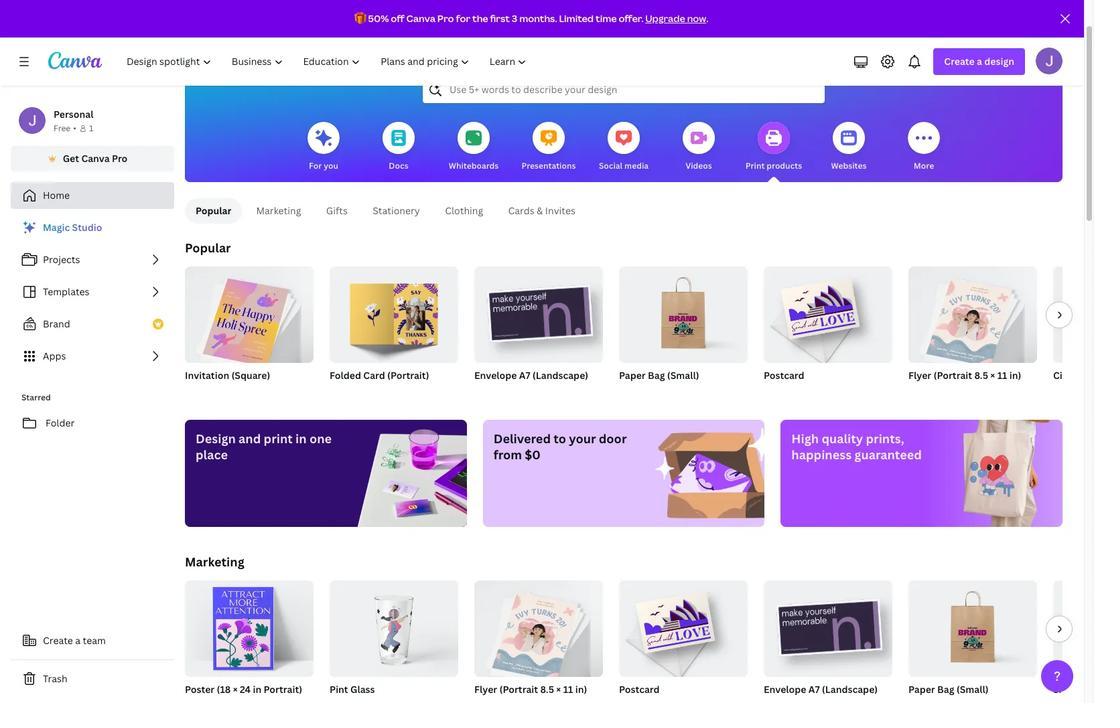Task type: locate. For each thing, give the bounding box(es) containing it.
a inside dropdown button
[[977, 55, 983, 68]]

design down upgrade in the right top of the page
[[622, 32, 691, 60]]

for you
[[309, 160, 338, 172]]

0 vertical spatial paper
[[619, 369, 646, 382]]

pro left for
[[438, 12, 454, 25]]

group for the bottom flyer (portrait 8.5 × 11 in) group
[[475, 576, 603, 682]]

marketing button
[[245, 198, 313, 224]]

8.5 for the bottom flyer (portrait 8.5 × 11 in) group
[[541, 684, 554, 696]]

invitation
[[185, 369, 229, 382]]

0 horizontal spatial (landscape)
[[533, 369, 589, 382]]

canva
[[407, 12, 436, 25], [81, 152, 110, 165]]

0 vertical spatial 8.5
[[975, 369, 989, 382]]

1 horizontal spatial marketing
[[256, 204, 301, 217]]

what
[[478, 32, 535, 60]]

apps link
[[11, 343, 174, 370]]

cards & invites
[[508, 204, 576, 217]]

popular left marketing button
[[196, 204, 232, 217]]

(landscape) for leftmost envelope a7 (landscape) group
[[533, 369, 589, 382]]

create for create a design
[[945, 55, 975, 68]]

projects
[[43, 253, 80, 266]]

social media button
[[599, 113, 649, 182]]

1 vertical spatial (landscape)
[[822, 684, 878, 696]]

1 vertical spatial (portrait
[[500, 684, 538, 696]]

videos button
[[683, 113, 715, 182]]

create inside button
[[43, 635, 73, 648]]

0 vertical spatial marketing
[[256, 204, 301, 217]]

1 vertical spatial paper bag (small)
[[909, 684, 989, 696]]

group for the bottom postcard group
[[619, 576, 748, 678]]

jacob simon image
[[1036, 48, 1063, 74]]

1 100 from the left
[[1054, 387, 1069, 398]]

bag
[[648, 369, 665, 382], [938, 684, 955, 696]]

0 horizontal spatial you
[[324, 160, 338, 172]]

0 horizontal spatial envelope
[[475, 369, 517, 382]]

1 vertical spatial flyer
[[475, 684, 498, 696]]

1 vertical spatial you
[[324, 160, 338, 172]]

envelope a7 (landscape) for group related to envelope a7 (landscape) group to the right
[[764, 684, 878, 696]]

create a design button
[[934, 48, 1026, 75]]

popular
[[196, 204, 232, 217], [185, 240, 231, 256]]

1 horizontal spatial bag
[[938, 684, 955, 696]]

0 horizontal spatial paper bag (small)
[[619, 369, 700, 382]]

1 horizontal spatial in
[[296, 431, 307, 447]]

0 horizontal spatial create
[[43, 635, 73, 648]]

brand link
[[11, 311, 174, 338]]

1 vertical spatial pro
[[112, 152, 128, 165]]

envelope for group associated with leftmost envelope a7 (landscape) group
[[475, 369, 517, 382]]

you
[[578, 32, 618, 60], [324, 160, 338, 172]]

months.
[[520, 12, 557, 25]]

in
[[296, 431, 307, 447], [253, 684, 262, 696]]

&
[[537, 204, 543, 217]]

0 horizontal spatial 100
[[1054, 387, 1069, 398]]

0 vertical spatial a
[[977, 55, 983, 68]]

list
[[11, 214, 174, 370]]

0 horizontal spatial flyer
[[475, 684, 498, 696]]

to
[[554, 431, 566, 447]]

0 horizontal spatial 11
[[564, 684, 573, 696]]

door
[[599, 431, 627, 447]]

1 vertical spatial flyer (portrait 8.5 × 11 in) group
[[475, 576, 603, 704]]

1 vertical spatial paper
[[909, 684, 936, 696]]

happiness
[[792, 447, 852, 463]]

8.5
[[975, 369, 989, 382], [541, 684, 554, 696]]

1 horizontal spatial you
[[578, 32, 618, 60]]

products
[[767, 160, 802, 172]]

you down the "time"
[[578, 32, 618, 60]]

1 horizontal spatial in)
[[1010, 369, 1022, 382]]

studio
[[72, 221, 102, 234]]

postcard group
[[764, 261, 893, 400], [619, 576, 748, 704]]

paper
[[619, 369, 646, 382], [909, 684, 936, 696]]

will
[[539, 32, 573, 60]]

pro up home link
[[112, 152, 128, 165]]

print products button
[[746, 113, 802, 182]]

0 horizontal spatial in
[[253, 684, 262, 696]]

poster
[[185, 684, 215, 696]]

1 vertical spatial bag
[[938, 684, 955, 696]]

create inside dropdown button
[[945, 55, 975, 68]]

11
[[998, 369, 1008, 382], [564, 684, 573, 696]]

envelope a7 (landscape) for group associated with leftmost envelope a7 (landscape) group
[[475, 369, 589, 382]]

gifts button
[[315, 198, 359, 224]]

0 vertical spatial envelope a7 (landscape) group
[[475, 261, 603, 400]]

0 vertical spatial (portrait
[[934, 369, 973, 382]]

1 vertical spatial (small)
[[957, 684, 989, 696]]

0 horizontal spatial a7
[[519, 369, 531, 382]]

a inside button
[[75, 635, 81, 648]]

1 vertical spatial postcard
[[619, 684, 660, 696]]

flyer (portrait 8.5 × 11 in) for the bottom flyer (portrait 8.5 × 11 in) group
[[475, 684, 587, 696]]

1
[[89, 123, 93, 134]]

in left one at the bottom
[[296, 431, 307, 447]]

a7 for envelope a7 (landscape) group to the right
[[809, 684, 820, 696]]

0 horizontal spatial flyer (portrait 8.5 × 11 in) group
[[475, 576, 603, 704]]

trash
[[43, 673, 67, 686]]

popular down popular button
[[185, 240, 231, 256]]

0 vertical spatial popular
[[196, 204, 232, 217]]

1 horizontal spatial postcard group
[[764, 261, 893, 400]]

None search field
[[423, 76, 825, 103]]

0 vertical spatial paper bag (small)
[[619, 369, 700, 382]]

1 horizontal spatial create
[[945, 55, 975, 68]]

11 for the bottom flyer (portrait 8.5 × 11 in) group
[[564, 684, 573, 696]]

0 horizontal spatial envelope a7 (landscape)
[[475, 369, 589, 382]]

0 horizontal spatial pro
[[112, 152, 128, 165]]

11 for the topmost flyer (portrait 8.5 × 11 in) group
[[998, 369, 1008, 382]]

100 left the m
[[1077, 387, 1092, 398]]

0 vertical spatial bag
[[648, 369, 665, 382]]

for
[[456, 12, 471, 25]]

1 vertical spatial marketing
[[185, 554, 244, 570]]

in right 24
[[253, 684, 262, 696]]

0 vertical spatial create
[[945, 55, 975, 68]]

for you button
[[308, 113, 340, 182]]

1 horizontal spatial 100
[[1077, 387, 1092, 398]]

place
[[196, 447, 228, 463]]

1 horizontal spatial (landscape)
[[822, 684, 878, 696]]

0 horizontal spatial 8.5
[[541, 684, 554, 696]]

1 vertical spatial in)
[[576, 684, 587, 696]]

(landscape)
[[533, 369, 589, 382], [822, 684, 878, 696]]

canva right off
[[407, 12, 436, 25]]

group
[[185, 261, 314, 368], [330, 261, 458, 363], [475, 261, 603, 363], [619, 261, 748, 363], [764, 261, 893, 363], [909, 261, 1038, 368], [1054, 267, 1095, 363], [185, 576, 314, 678], [330, 576, 458, 678], [475, 576, 603, 682], [619, 576, 748, 678], [764, 576, 893, 678], [909, 576, 1038, 678], [1054, 581, 1095, 678]]

paper bag (small) group
[[619, 261, 748, 400], [909, 576, 1038, 704]]

clothing button
[[434, 198, 495, 224]]

0 vertical spatial paper bag (small) group
[[619, 261, 748, 400]]

envelope a7 (landscape) group
[[475, 261, 603, 400], [764, 576, 893, 704]]

invitation (square)
[[185, 369, 270, 382]]

pro
[[438, 12, 454, 25], [112, 152, 128, 165]]

0 vertical spatial (landscape)
[[533, 369, 589, 382]]

1 vertical spatial a7
[[809, 684, 820, 696]]

you right for
[[324, 160, 338, 172]]

create
[[945, 55, 975, 68], [43, 635, 73, 648]]

Search search field
[[450, 77, 798, 103]]

0 horizontal spatial (small)
[[668, 369, 700, 382]]

1 horizontal spatial a
[[977, 55, 983, 68]]

in)
[[1010, 369, 1022, 382], [576, 684, 587, 696]]

1 vertical spatial canva
[[81, 152, 110, 165]]

0 horizontal spatial canva
[[81, 152, 110, 165]]

0 horizontal spatial bag
[[648, 369, 665, 382]]

0 horizontal spatial postcard
[[619, 684, 660, 696]]

shipping 
[[1054, 684, 1095, 696]]

whiteboards button
[[449, 113, 499, 182]]

0 vertical spatial 11
[[998, 369, 1008, 382]]

0 horizontal spatial paper
[[619, 369, 646, 382]]

1 horizontal spatial flyer (portrait 8.5 × 11 in)
[[909, 369, 1022, 382]]

0 horizontal spatial paper bag (small) group
[[619, 261, 748, 400]]

0 vertical spatial in)
[[1010, 369, 1022, 382]]

1 horizontal spatial flyer
[[909, 369, 932, 382]]

1 vertical spatial flyer (portrait 8.5 × 11 in)
[[475, 684, 587, 696]]

0 vertical spatial pro
[[438, 12, 454, 25]]

delivered
[[494, 431, 551, 447]]

1 horizontal spatial envelope a7 (landscape)
[[764, 684, 878, 696]]

0 vertical spatial in
[[296, 431, 307, 447]]

paper bag (small)
[[619, 369, 700, 382], [909, 684, 989, 696]]

pint glass
[[330, 684, 375, 696]]

limited
[[559, 12, 594, 25]]

1 vertical spatial create
[[43, 635, 73, 648]]

print
[[746, 160, 765, 172]]

gifts
[[326, 204, 348, 217]]

1 vertical spatial postcard group
[[619, 576, 748, 704]]

trash link
[[11, 666, 174, 693]]

0 vertical spatial canva
[[407, 12, 436, 25]]

1 vertical spatial envelope a7 (landscape)
[[764, 684, 878, 696]]

today?
[[695, 32, 770, 60]]

1 vertical spatial 11
[[564, 684, 573, 696]]

1 vertical spatial envelope
[[764, 684, 807, 696]]

media
[[625, 160, 649, 172]]

1 vertical spatial 8.5
[[541, 684, 554, 696]]

1 vertical spatial a
[[75, 635, 81, 648]]

1 horizontal spatial 11
[[998, 369, 1008, 382]]

0 vertical spatial flyer (portrait 8.5 × 11 in)
[[909, 369, 1022, 382]]

marketing
[[256, 204, 301, 217], [185, 554, 244, 570]]

1 horizontal spatial a7
[[809, 684, 820, 696]]

flyer
[[909, 369, 932, 382], [475, 684, 498, 696]]

0 vertical spatial a7
[[519, 369, 531, 382]]

0 horizontal spatial postcard group
[[619, 576, 748, 704]]

create a design
[[945, 55, 1015, 68]]

1 vertical spatial paper bag (small) group
[[909, 576, 1038, 704]]

0 vertical spatial envelope a7 (landscape)
[[475, 369, 589, 382]]

1 horizontal spatial postcard
[[764, 369, 805, 382]]

flyer (portrait 8.5 × 11 in)
[[909, 369, 1022, 382], [475, 684, 587, 696]]

50%
[[368, 12, 389, 25]]

(portrait for the bottom flyer (portrait 8.5 × 11 in) group group
[[500, 684, 538, 696]]

1 horizontal spatial 8.5
[[975, 369, 989, 382]]

1 vertical spatial envelope a7 (landscape) group
[[764, 576, 893, 704]]

design inside dropdown button
[[985, 55, 1015, 68]]

group for postcard group to the top
[[764, 261, 893, 363]]

free •
[[54, 123, 76, 134]]

envelope
[[475, 369, 517, 382], [764, 684, 807, 696]]

envelope a7 (landscape)
[[475, 369, 589, 382], [764, 684, 878, 696]]

1 horizontal spatial envelope
[[764, 684, 807, 696]]

0 horizontal spatial in)
[[576, 684, 587, 696]]

0 vertical spatial flyer
[[909, 369, 932, 382]]

0 horizontal spatial flyer (portrait 8.5 × 11 in)
[[475, 684, 587, 696]]

top level navigation element
[[118, 48, 539, 75]]

canva right get
[[81, 152, 110, 165]]

get
[[63, 152, 79, 165]]

0 horizontal spatial a
[[75, 635, 81, 648]]

1 horizontal spatial design
[[985, 55, 1015, 68]]

1 horizontal spatial canva
[[407, 12, 436, 25]]

get canva pro button
[[11, 146, 174, 172]]

100 down circle
[[1054, 387, 1069, 398]]

design left "jacob simon" icon
[[985, 55, 1015, 68]]

1 horizontal spatial (portrait
[[934, 369, 973, 382]]

1 horizontal spatial paper bag (small) group
[[909, 576, 1038, 704]]

flyer (portrait 8.5 × 11 in) group
[[909, 261, 1038, 400], [475, 576, 603, 704]]

docs
[[389, 160, 409, 172]]



Task type: describe. For each thing, give the bounding box(es) containing it.
whiteboards
[[449, 160, 499, 172]]

and
[[239, 431, 261, 447]]

free
[[54, 123, 71, 134]]

0 horizontal spatial marketing
[[185, 554, 244, 570]]

projects link
[[11, 247, 174, 273]]

glass
[[351, 684, 375, 696]]

high quality prints, happiness guaranteed
[[792, 431, 922, 463]]

folder button
[[11, 410, 174, 437]]

folded card (portrait) group
[[330, 261, 458, 400]]

group for leftmost envelope a7 (landscape) group
[[475, 261, 603, 363]]

cards & invites button
[[497, 198, 587, 224]]

flyer (portrait 8.5 × 11 in) for the topmost flyer (portrait 8.5 × 11 in) group
[[909, 369, 1022, 382]]

envelope for group related to envelope a7 (landscape) group to the right
[[764, 684, 807, 696]]

group for topmost paper bag (small) 'group'
[[619, 261, 748, 363]]

× inside circle sti 100 × 100 m
[[1071, 387, 1075, 398]]

upgrade
[[646, 12, 686, 25]]

1 horizontal spatial paper bag (small)
[[909, 684, 989, 696]]

0 vertical spatial postcard group
[[764, 261, 893, 400]]

design and print in one place
[[196, 431, 332, 463]]

group for the poster (18 × 24 in portrait) group
[[185, 576, 314, 678]]

8.5 for the topmost flyer (portrait 8.5 × 11 in) group
[[975, 369, 989, 382]]

group for the topmost flyer (portrait 8.5 × 11 in) group
[[909, 261, 1038, 368]]

videos
[[686, 160, 712, 172]]

m
[[1094, 387, 1095, 398]]

apps
[[43, 350, 66, 363]]

100 × 100 m button
[[1054, 386, 1095, 400]]

in inside design and print in one place
[[296, 431, 307, 447]]

poster (18 × 24 in portrait) group
[[185, 576, 314, 704]]

(portrait)
[[388, 369, 429, 382]]

0 vertical spatial (small)
[[668, 369, 700, 382]]

websites
[[832, 160, 867, 172]]

create a team button
[[11, 628, 174, 655]]

create for create a team
[[43, 635, 73, 648]]

group for shipping envelope group
[[1054, 581, 1095, 678]]

print products
[[746, 160, 802, 172]]

time
[[596, 12, 617, 25]]

personal
[[54, 108, 93, 121]]

poster (18 × 24 in portrait)
[[185, 684, 302, 696]]

popular inside button
[[196, 204, 232, 217]]

home
[[43, 189, 70, 202]]

magic studio link
[[11, 214, 174, 241]]

presentations button
[[522, 113, 576, 182]]

social media
[[599, 160, 649, 172]]

design
[[196, 431, 236, 447]]

print
[[264, 431, 293, 447]]

brand
[[43, 318, 70, 330]]

a for design
[[977, 55, 983, 68]]

(18
[[217, 684, 231, 696]]

clothing
[[445, 204, 483, 217]]

starred
[[21, 392, 51, 404]]

folded
[[330, 369, 361, 382]]

team
[[83, 635, 106, 648]]

presentations
[[522, 160, 576, 172]]

group for rightmost paper bag (small) 'group'
[[909, 576, 1038, 678]]

templates link
[[11, 279, 174, 306]]

24
[[240, 684, 251, 696]]

group for envelope a7 (landscape) group to the right
[[764, 576, 893, 678]]

1 horizontal spatial envelope a7 (landscape) group
[[764, 576, 893, 704]]

get canva pro
[[63, 152, 128, 165]]

× inside group
[[233, 684, 238, 696]]

more button
[[908, 113, 940, 182]]

in) for the bottom flyer (portrait 8.5 × 11 in) group
[[576, 684, 587, 696]]

🎁
[[354, 12, 366, 25]]

circle sticker group
[[1054, 267, 1095, 400]]

group for circle sticker group
[[1054, 267, 1095, 363]]

cards
[[508, 204, 535, 217]]

card
[[364, 369, 385, 382]]

in inside the poster (18 × 24 in portrait) group
[[253, 684, 262, 696]]

home link
[[11, 182, 174, 209]]

from
[[494, 447, 522, 463]]

a for team
[[75, 635, 81, 648]]

(landscape) for envelope a7 (landscape) group to the right
[[822, 684, 878, 696]]

you inside button
[[324, 160, 338, 172]]

(portrait for group corresponding to the topmost flyer (portrait 8.5 × 11 in) group
[[934, 369, 973, 382]]

shipping envelope group
[[1054, 581, 1095, 704]]

the
[[473, 12, 488, 25]]

invitation (square) group
[[185, 261, 314, 400]]

templates
[[43, 286, 90, 298]]

circle
[[1054, 369, 1080, 382]]

folder link
[[11, 410, 174, 437]]

0 vertical spatial you
[[578, 32, 618, 60]]

pint
[[330, 684, 348, 696]]

create a team
[[43, 635, 106, 648]]

high
[[792, 431, 819, 447]]

group for folded card (portrait) "group" at the left of page
[[330, 261, 458, 363]]

off
[[391, 12, 405, 25]]

a7 for leftmost envelope a7 (landscape) group
[[519, 369, 531, 382]]

pro inside "button"
[[112, 152, 128, 165]]

upgrade now button
[[646, 12, 707, 25]]

for
[[309, 160, 322, 172]]

1 horizontal spatial (small)
[[957, 684, 989, 696]]

(square)
[[232, 369, 270, 382]]

group for invitation (square) group
[[185, 261, 314, 368]]

first
[[490, 12, 510, 25]]

$0
[[525, 447, 541, 463]]

shipping
[[1054, 684, 1094, 696]]

social
[[599, 160, 623, 172]]

in) for the topmost flyer (portrait 8.5 × 11 in) group
[[1010, 369, 1022, 382]]

more
[[914, 160, 935, 172]]

0 vertical spatial postcard
[[764, 369, 805, 382]]

docs button
[[383, 113, 415, 182]]

one
[[310, 431, 332, 447]]

your
[[569, 431, 596, 447]]

pint glass group
[[330, 576, 458, 704]]

3
[[512, 12, 518, 25]]

magic studio
[[43, 221, 102, 234]]

stationery button
[[362, 198, 431, 224]]

marketing inside button
[[256, 204, 301, 217]]

sti
[[1083, 369, 1095, 382]]

🎁 50% off canva pro for the first 3 months. limited time offer. upgrade now .
[[354, 12, 709, 25]]

list containing magic studio
[[11, 214, 174, 370]]

1 horizontal spatial pro
[[438, 12, 454, 25]]

1 vertical spatial popular
[[185, 240, 231, 256]]

prints,
[[866, 431, 905, 447]]

stationery
[[373, 204, 420, 217]]

quality
[[822, 431, 863, 447]]

websites button
[[832, 113, 867, 182]]

offer.
[[619, 12, 644, 25]]

.
[[707, 12, 709, 25]]

circle sti 100 × 100 m
[[1054, 369, 1095, 398]]

canva inside the get canva pro "button"
[[81, 152, 110, 165]]

0 horizontal spatial design
[[622, 32, 691, 60]]

folded card (portrait)
[[330, 369, 429, 382]]

0 vertical spatial flyer (portrait 8.5 × 11 in) group
[[909, 261, 1038, 400]]

•
[[73, 123, 76, 134]]

portrait)
[[264, 684, 302, 696]]

2 100 from the left
[[1077, 387, 1092, 398]]

0 horizontal spatial envelope a7 (landscape) group
[[475, 261, 603, 400]]

group for pint glass group in the bottom left of the page
[[330, 576, 458, 678]]



Task type: vqa. For each thing, say whether or not it's contained in the screenshot.
Circle Sticker group
yes



